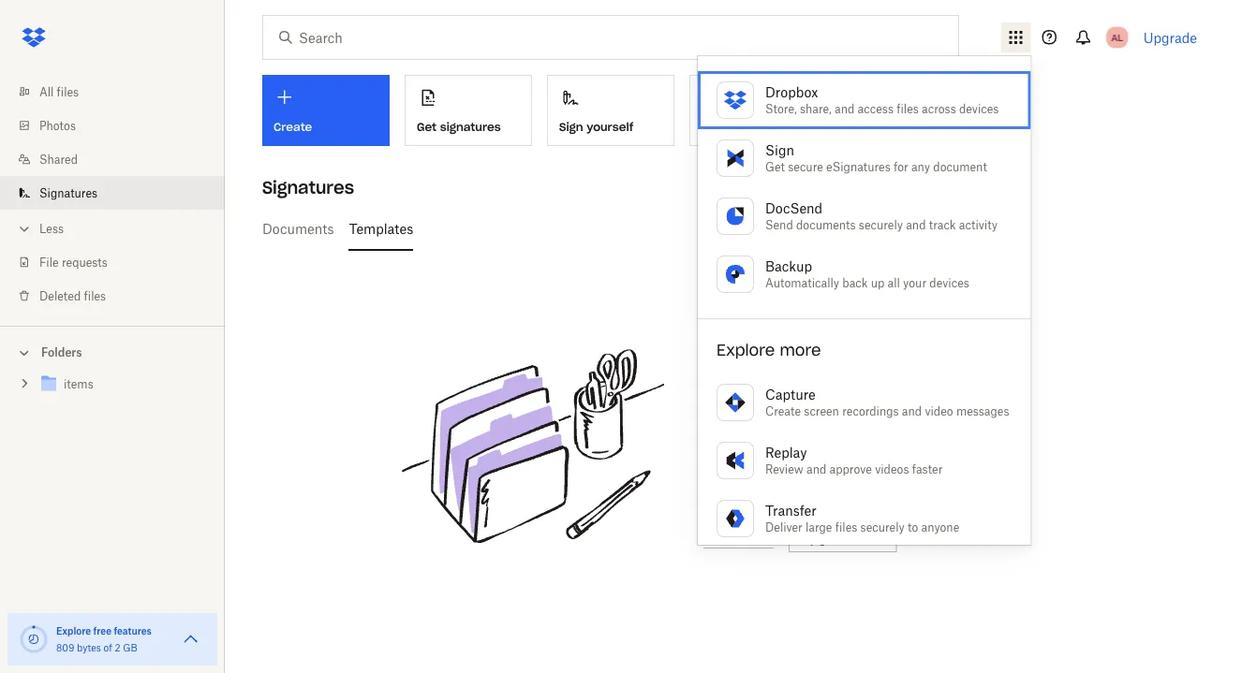 Task type: describe. For each thing, give the bounding box(es) containing it.
explore for explore more
[[717, 341, 775, 360]]

upgrade
[[1144, 30, 1198, 45]]

sign yourself
[[559, 120, 634, 134]]

approve
[[830, 462, 872, 477]]

save time with templates
[[704, 349, 978, 375]]

0 vertical spatial it
[[928, 392, 937, 408]]

to
[[908, 521, 919, 535]]

sign yourself button
[[547, 75, 675, 146]]

send
[[766, 218, 793, 232]]

in
[[950, 413, 962, 429]]

esignatures
[[827, 160, 891, 174]]

share,
[[800, 102, 832, 116]]

the
[[966, 413, 986, 429]]

templates
[[349, 221, 413, 237]]

any
[[912, 160, 931, 174]]

deleted
[[39, 289, 81, 303]]

with for templates
[[796, 469, 823, 485]]

file requests link
[[15, 246, 225, 279]]

capture
[[766, 387, 816, 402]]

sign for yourself
[[559, 120, 583, 134]]

with for time
[[817, 349, 863, 375]]

save
[[704, 349, 755, 375]]

time
[[762, 349, 810, 375]]

shared link
[[15, 142, 225, 176]]

format a document once, then save it as a template so you can get it signed again in the future.
[[704, 392, 986, 449]]

signatures list item
[[0, 176, 225, 210]]

get
[[832, 413, 852, 429]]

get templates with dropbox essentials.
[[704, 469, 949, 485]]

secure
[[788, 160, 824, 174]]

backup automatically back up all your devices
[[766, 258, 970, 290]]

dropbox store, share, and access files across devices
[[766, 84, 999, 116]]

faster
[[913, 462, 943, 477]]

tab list containing documents
[[262, 206, 1190, 251]]

files right all
[[57, 85, 79, 99]]

track
[[929, 218, 956, 232]]

free
[[93, 626, 112, 637]]

get for templates
[[704, 469, 727, 485]]

signatures
[[440, 120, 501, 134]]

quota usage element
[[19, 625, 49, 655]]

docsend
[[766, 200, 823, 216]]

securely inside docsend send documents securely and track activity
[[859, 218, 903, 232]]

2
[[115, 642, 121, 654]]

0 horizontal spatial templates
[[730, 469, 792, 485]]

and inside dropbox store, share, and access files across devices
[[835, 102, 855, 116]]

0 horizontal spatial it
[[855, 413, 864, 429]]

signatures link
[[15, 176, 225, 210]]

more for learn more
[[704, 490, 736, 506]]

then
[[865, 392, 893, 408]]

file
[[39, 255, 59, 269]]

explore more
[[717, 341, 821, 360]]

file requests
[[39, 255, 108, 269]]

anyone
[[922, 521, 960, 535]]

get inside 'sign get secure esignatures for any document'
[[766, 160, 785, 174]]

all
[[39, 85, 54, 99]]

upgrade link
[[1144, 30, 1198, 45]]

dropbox inside dropbox store, share, and access files across devices
[[766, 84, 818, 100]]

list containing all files
[[0, 64, 225, 326]]

deliver
[[766, 521, 803, 535]]

again
[[913, 413, 947, 429]]

once,
[[829, 392, 862, 408]]

templates tab
[[349, 206, 413, 251]]

future.
[[704, 433, 745, 449]]

documents
[[262, 221, 334, 237]]

automatically
[[766, 276, 840, 290]]

1 a from the left
[[752, 392, 759, 408]]

devices inside the "backup automatically back up all your devices"
[[930, 276, 970, 290]]

1 horizontal spatial signatures
[[262, 177, 354, 198]]

videos
[[875, 462, 909, 477]]

sign for get
[[766, 142, 795, 158]]

deleted files
[[39, 289, 106, 303]]

transfer
[[766, 503, 817, 519]]

shared
[[39, 152, 78, 166]]

learn more link
[[704, 469, 992, 506]]

signed
[[867, 413, 909, 429]]

store,
[[766, 102, 797, 116]]

save
[[897, 392, 925, 408]]

of
[[104, 642, 112, 654]]

learn
[[956, 469, 992, 485]]

dropbox image
[[15, 19, 52, 56]]

format
[[704, 392, 748, 408]]

explore for explore free features 809 bytes of 2 gb
[[56, 626, 91, 637]]



Task type: vqa. For each thing, say whether or not it's contained in the screenshot.
top with
yes



Task type: locate. For each thing, give the bounding box(es) containing it.
sign inside button
[[559, 120, 583, 134]]

signatures up documents
[[262, 177, 354, 198]]

0 horizontal spatial more
[[704, 490, 736, 506]]

replay review and approve videos faster
[[766, 445, 943, 477]]

sign up the secure
[[766, 142, 795, 158]]

explore
[[717, 341, 775, 360], [56, 626, 91, 637]]

bytes
[[77, 642, 101, 654]]

1 horizontal spatial get
[[704, 469, 727, 485]]

1 vertical spatial explore
[[56, 626, 91, 637]]

1 horizontal spatial document
[[934, 160, 987, 174]]

devices inside dropbox store, share, and access files across devices
[[960, 102, 999, 116]]

more
[[780, 341, 821, 360], [704, 490, 736, 506]]

requests
[[62, 255, 108, 269]]

2 a from the left
[[958, 392, 965, 408]]

0 vertical spatial explore
[[717, 341, 775, 360]]

photos link
[[15, 109, 225, 142]]

and inside docsend send documents securely and track activity
[[906, 218, 926, 232]]

large
[[806, 521, 833, 535]]

0 vertical spatial dropbox
[[766, 84, 818, 100]]

docsend send documents securely and track activity
[[766, 200, 998, 232]]

explore up 809
[[56, 626, 91, 637]]

and inside capture create screen recordings and video messages
[[902, 404, 922, 418]]

all files
[[39, 85, 79, 99]]

0 vertical spatial templates
[[869, 349, 978, 375]]

so
[[763, 413, 777, 429]]

1 vertical spatial templates
[[730, 469, 792, 485]]

explore inside explore free features 809 bytes of 2 gb
[[56, 626, 91, 637]]

get signatures
[[417, 120, 501, 134]]

0 vertical spatial devices
[[960, 102, 999, 116]]

1 vertical spatial it
[[855, 413, 864, 429]]

0 vertical spatial with
[[817, 349, 863, 375]]

it right get
[[855, 413, 864, 429]]

and left the track
[[906, 218, 926, 232]]

transfer deliver large files securely to anyone
[[766, 503, 960, 535]]

with
[[817, 349, 863, 375], [796, 469, 823, 485]]

0 horizontal spatial document
[[763, 392, 826, 408]]

with up once,
[[817, 349, 863, 375]]

devices
[[960, 102, 999, 116], [930, 276, 970, 290]]

0 vertical spatial sign
[[559, 120, 583, 134]]

can
[[806, 413, 828, 429]]

features
[[114, 626, 152, 637]]

and right 'review'
[[807, 462, 827, 477]]

1 vertical spatial sign
[[766, 142, 795, 158]]

all files link
[[15, 75, 225, 109]]

screen
[[804, 404, 840, 418]]

sign get secure esignatures for any document
[[766, 142, 987, 174]]

securely
[[859, 218, 903, 232], [861, 521, 905, 535]]

1 horizontal spatial explore
[[717, 341, 775, 360]]

files left across
[[897, 102, 919, 116]]

1 horizontal spatial sign
[[766, 142, 795, 158]]

get left signatures
[[417, 120, 437, 134]]

devices right the your
[[930, 276, 970, 290]]

folders
[[41, 346, 82, 360]]

securely inside transfer deliver large files securely to anyone
[[861, 521, 905, 535]]

get down the future.
[[704, 469, 727, 485]]

templates
[[869, 349, 978, 375], [730, 469, 792, 485]]

less image
[[15, 220, 34, 238]]

sign
[[559, 120, 583, 134], [766, 142, 795, 158]]

for
[[894, 160, 909, 174]]

a right format
[[752, 392, 759, 408]]

templates down replay
[[730, 469, 792, 485]]

photos
[[39, 119, 76, 133]]

devices right across
[[960, 102, 999, 116]]

0 vertical spatial more
[[780, 341, 821, 360]]

2 horizontal spatial get
[[766, 160, 785, 174]]

with down replay
[[796, 469, 823, 485]]

1 horizontal spatial more
[[780, 341, 821, 360]]

and right share,
[[835, 102, 855, 116]]

up
[[871, 276, 885, 290]]

1 horizontal spatial templates
[[869, 349, 978, 375]]

sign left yourself
[[559, 120, 583, 134]]

more for explore more
[[780, 341, 821, 360]]

a
[[752, 392, 759, 408], [958, 392, 965, 408]]

document inside format a document once, then save it as a template so you can get it signed again in the future.
[[763, 392, 826, 408]]

0 horizontal spatial sign
[[559, 120, 583, 134]]

templates up save
[[869, 349, 978, 375]]

backup
[[766, 258, 813, 274]]

capture create screen recordings and video messages
[[766, 387, 1010, 418]]

signatures down 'shared'
[[39, 186, 98, 200]]

0 horizontal spatial explore
[[56, 626, 91, 637]]

recordings
[[843, 404, 899, 418]]

files inside dropbox store, share, and access files across devices
[[897, 102, 919, 116]]

document
[[934, 160, 987, 174], [763, 392, 826, 408]]

0 vertical spatial get
[[417, 120, 437, 134]]

files
[[57, 85, 79, 99], [897, 102, 919, 116], [84, 289, 106, 303], [836, 521, 858, 535]]

sign inside 'sign get secure esignatures for any document'
[[766, 142, 795, 158]]

template
[[704, 413, 759, 429]]

more up capture
[[780, 341, 821, 360]]

signatures
[[262, 177, 354, 198], [39, 186, 98, 200]]

2 vertical spatial get
[[704, 469, 727, 485]]

create
[[766, 404, 801, 418]]

files right deleted
[[84, 289, 106, 303]]

tab list
[[262, 206, 1190, 251]]

1 vertical spatial more
[[704, 490, 736, 506]]

replay
[[766, 445, 807, 461]]

review
[[766, 462, 804, 477]]

more inside learn more
[[704, 490, 736, 506]]

document inside 'sign get secure esignatures for any document'
[[934, 160, 987, 174]]

1 horizontal spatial it
[[928, 392, 937, 408]]

explore free features 809 bytes of 2 gb
[[56, 626, 152, 654]]

as
[[940, 392, 954, 408]]

securely left to
[[861, 521, 905, 535]]

explore up format
[[717, 341, 775, 360]]

gb
[[123, 642, 138, 654]]

access
[[858, 102, 894, 116]]

you
[[780, 413, 802, 429]]

securely up the "backup automatically back up all your devices"
[[859, 218, 903, 232]]

learn more
[[704, 469, 992, 506]]

1 vertical spatial get
[[766, 160, 785, 174]]

activity
[[959, 218, 998, 232]]

get inside button
[[417, 120, 437, 134]]

get left the secure
[[766, 160, 785, 174]]

more down the future.
[[704, 490, 736, 506]]

back
[[843, 276, 868, 290]]

messages
[[957, 404, 1010, 418]]

signatures inside signatures 'link'
[[39, 186, 98, 200]]

0 horizontal spatial a
[[752, 392, 759, 408]]

essentials.
[[883, 469, 949, 485]]

video
[[925, 404, 954, 418]]

0 vertical spatial securely
[[859, 218, 903, 232]]

folders button
[[0, 338, 225, 366]]

1 vertical spatial devices
[[930, 276, 970, 290]]

1 vertical spatial securely
[[861, 521, 905, 535]]

dropbox
[[766, 84, 818, 100], [827, 469, 879, 485]]

across
[[922, 102, 956, 116]]

1 horizontal spatial dropbox
[[827, 469, 879, 485]]

deleted files link
[[15, 279, 225, 313]]

files right "large"
[[836, 521, 858, 535]]

1 vertical spatial document
[[763, 392, 826, 408]]

0 horizontal spatial dropbox
[[766, 84, 818, 100]]

less
[[39, 222, 64, 236]]

0 vertical spatial document
[[934, 160, 987, 174]]

1 vertical spatial with
[[796, 469, 823, 485]]

and left video
[[902, 404, 922, 418]]

809
[[56, 642, 74, 654]]

and
[[835, 102, 855, 116], [906, 218, 926, 232], [902, 404, 922, 418], [807, 462, 827, 477]]

it
[[928, 392, 937, 408], [855, 413, 864, 429]]

files inside transfer deliver large files securely to anyone
[[836, 521, 858, 535]]

0 horizontal spatial signatures
[[39, 186, 98, 200]]

document right any
[[934, 160, 987, 174]]

get
[[417, 120, 437, 134], [766, 160, 785, 174], [704, 469, 727, 485]]

get for signatures
[[417, 120, 437, 134]]

a right as
[[958, 392, 965, 408]]

list
[[0, 64, 225, 326]]

yourself
[[587, 120, 634, 134]]

and inside replay review and approve videos faster
[[807, 462, 827, 477]]

1 horizontal spatial a
[[958, 392, 965, 408]]

0 horizontal spatial get
[[417, 120, 437, 134]]

it left as
[[928, 392, 937, 408]]

1 vertical spatial dropbox
[[827, 469, 879, 485]]

documents tab
[[262, 206, 334, 251]]

your
[[903, 276, 927, 290]]

get signatures button
[[405, 75, 532, 146]]

document up you
[[763, 392, 826, 408]]

all
[[888, 276, 900, 290]]



